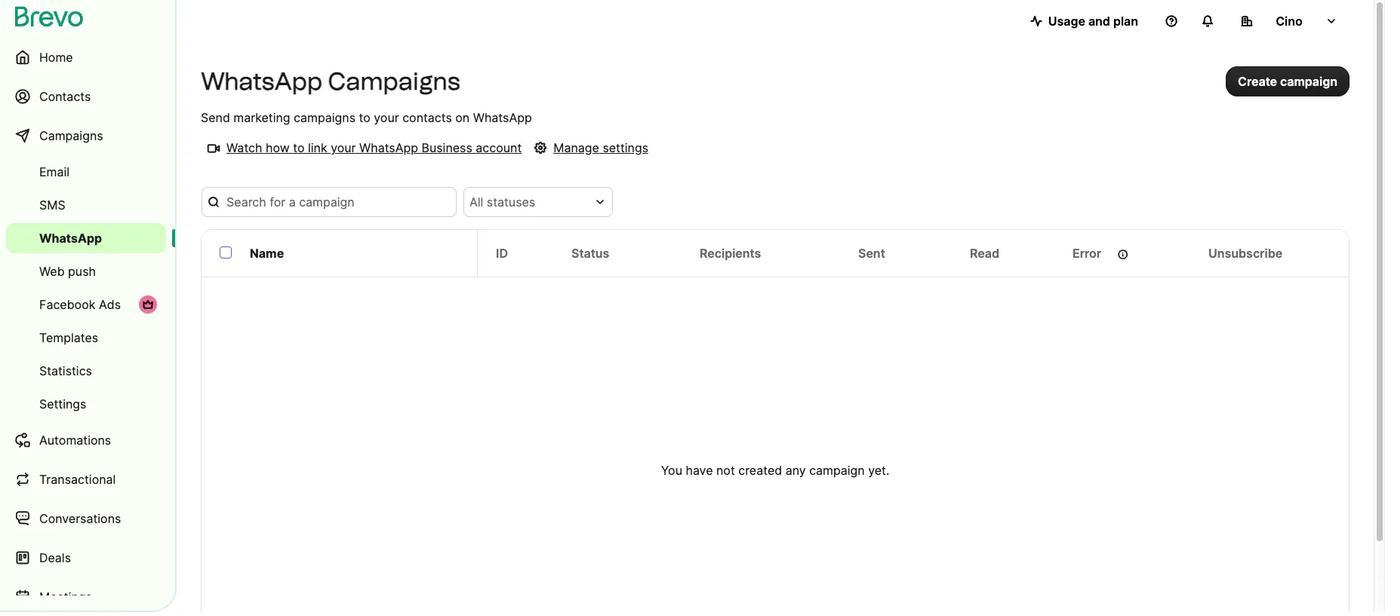 Task type: describe. For each thing, give the bounding box(es) containing it.
marketing
[[233, 110, 290, 125]]

any
[[786, 464, 806, 479]]

whatsapp up 'account'
[[473, 110, 532, 125]]

create campaign button
[[1226, 66, 1350, 97]]

Search for a campaign search field
[[202, 187, 457, 217]]

manage settings link
[[528, 139, 648, 157]]

not
[[716, 464, 735, 479]]

whatsapp up web push
[[39, 231, 102, 246]]

campaigns
[[294, 110, 356, 125]]

settings
[[39, 397, 86, 412]]

facebook
[[39, 297, 95, 313]]

web
[[39, 264, 65, 279]]

0 horizontal spatial campaigns
[[39, 128, 103, 143]]

send marketing campaigns to your contacts on whatsapp
[[201, 110, 532, 125]]

create
[[1238, 74, 1277, 89]]

ads
[[99, 297, 121, 313]]

facebook ads
[[39, 297, 121, 313]]

statuses
[[487, 195, 535, 210]]

statistics
[[39, 364, 92, 379]]

settings link
[[6, 390, 166, 420]]

account
[[476, 140, 522, 156]]

meetings
[[39, 590, 92, 605]]

templates link
[[6, 323, 166, 353]]

sms
[[39, 198, 65, 213]]

statistics link
[[6, 356, 166, 387]]

contacts link
[[6, 79, 166, 115]]

sent
[[858, 246, 885, 261]]

meetings link
[[6, 580, 166, 613]]

0 vertical spatial campaigns
[[328, 67, 460, 96]]

error
[[1073, 246, 1101, 261]]

your for link
[[331, 140, 356, 156]]

automations
[[39, 433, 111, 448]]

plan
[[1113, 14, 1138, 29]]

0 horizontal spatial to
[[293, 140, 305, 156]]

sms link
[[6, 190, 166, 220]]

status
[[571, 246, 609, 261]]

usage
[[1048, 14, 1085, 29]]

transactional link
[[6, 462, 166, 498]]

name
[[250, 246, 284, 261]]

conversations link
[[6, 501, 166, 537]]

whatsapp campaigns
[[201, 67, 460, 96]]

have
[[686, 464, 713, 479]]

read
[[970, 246, 1000, 261]]

watch
[[226, 140, 262, 156]]

transactional
[[39, 473, 116, 488]]

unsubscribe
[[1209, 246, 1283, 261]]

facebook ads link
[[6, 290, 166, 320]]

your for to
[[374, 110, 399, 125]]



Task type: locate. For each thing, give the bounding box(es) containing it.
your
[[374, 110, 399, 125], [331, 140, 356, 156]]

id
[[496, 246, 508, 261]]

email link
[[6, 157, 166, 187]]

email
[[39, 165, 70, 180]]

1 horizontal spatial campaign
[[1280, 74, 1338, 89]]

on
[[455, 110, 470, 125]]

contacts
[[39, 89, 91, 104]]

campaign inside button
[[1280, 74, 1338, 89]]

conversations
[[39, 512, 121, 527]]

usage and plan
[[1048, 14, 1138, 29]]

watch how to link your whatsapp business account link
[[201, 139, 522, 157]]

cino
[[1276, 14, 1303, 29]]

1 vertical spatial your
[[331, 140, 356, 156]]

how
[[266, 140, 290, 156]]

campaigns
[[328, 67, 460, 96], [39, 128, 103, 143]]

to left link
[[293, 140, 305, 156]]

web push link
[[6, 257, 166, 287]]

web push
[[39, 264, 96, 279]]

recipients
[[700, 246, 761, 261]]

you
[[661, 464, 682, 479]]

all statuses button
[[463, 187, 613, 217]]

home
[[39, 50, 73, 65]]

1 horizontal spatial to
[[359, 110, 370, 125]]

settings
[[603, 140, 648, 156]]

manage settings
[[554, 140, 648, 156]]

and
[[1088, 14, 1110, 29]]

campaigns link
[[6, 118, 166, 154]]

watch how to link your whatsapp business account
[[226, 140, 522, 156]]

all statuses
[[469, 195, 535, 210]]

link
[[308, 140, 327, 156]]

send
[[201, 110, 230, 125]]

contacts
[[402, 110, 452, 125]]

0 horizontal spatial campaign
[[809, 464, 865, 479]]

your up watch how to link your whatsapp business account
[[374, 110, 399, 125]]

whatsapp
[[201, 67, 322, 96], [473, 110, 532, 125], [359, 140, 418, 156], [39, 231, 102, 246]]

0 vertical spatial your
[[374, 110, 399, 125]]

0 vertical spatial to
[[359, 110, 370, 125]]

templates
[[39, 331, 98, 346]]

you have not created any campaign yet.
[[661, 464, 890, 479]]

to
[[359, 110, 370, 125], [293, 140, 305, 156]]

campaign
[[1280, 74, 1338, 89], [809, 464, 865, 479]]

deals
[[39, 551, 71, 566]]

campaign right any
[[809, 464, 865, 479]]

manage
[[554, 140, 599, 156]]

1 vertical spatial campaign
[[809, 464, 865, 479]]

1 vertical spatial to
[[293, 140, 305, 156]]

your right link
[[331, 140, 356, 156]]

home link
[[6, 39, 166, 75]]

1 vertical spatial campaigns
[[39, 128, 103, 143]]

campaign right create
[[1280, 74, 1338, 89]]

usage and plan button
[[1018, 6, 1150, 36]]

left___rvooi image
[[142, 299, 154, 311]]

automations link
[[6, 423, 166, 459]]

1 horizontal spatial campaigns
[[328, 67, 460, 96]]

campaigns up send marketing campaigns to your contacts on whatsapp
[[328, 67, 460, 96]]

push
[[68, 264, 96, 279]]

whatsapp down send marketing campaigns to your contacts on whatsapp
[[359, 140, 418, 156]]

deals link
[[6, 541, 166, 577]]

cino button
[[1229, 6, 1350, 36]]

created
[[738, 464, 782, 479]]

0 horizontal spatial your
[[331, 140, 356, 156]]

0 vertical spatial campaign
[[1280, 74, 1338, 89]]

1 horizontal spatial your
[[374, 110, 399, 125]]

business
[[422, 140, 472, 156]]

whatsapp up 'marketing'
[[201, 67, 322, 96]]

campaigns up email link
[[39, 128, 103, 143]]

to up watch how to link your whatsapp business account link
[[359, 110, 370, 125]]

yet.
[[868, 464, 890, 479]]

whatsapp link
[[6, 223, 166, 254]]

create campaign
[[1238, 74, 1338, 89]]

all
[[469, 195, 483, 210]]



Task type: vqa. For each thing, say whether or not it's contained in the screenshot.
text field
no



